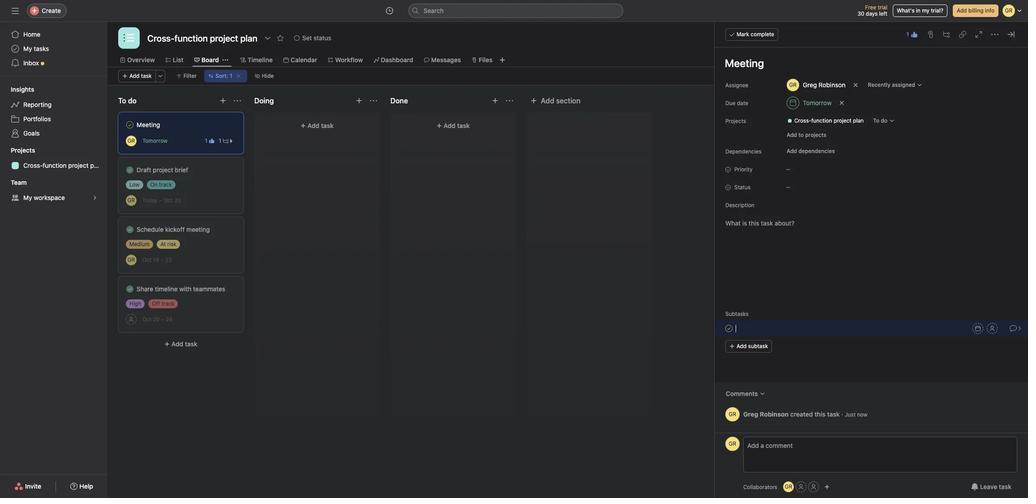 Task type: describe. For each thing, give the bounding box(es) containing it.
section
[[556, 97, 581, 105]]

add tab image
[[499, 56, 506, 64]]

cross-function project plan link inside projects element
[[5, 159, 103, 173]]

reporting link
[[5, 98, 102, 112]]

risk
[[167, 241, 176, 248]]

see details, my workspace image
[[92, 195, 98, 201]]

greg robinson created this task · just now
[[743, 410, 868, 418]]

tomorrow button
[[142, 137, 168, 144]]

sort: 1
[[216, 73, 232, 79]]

add section button
[[527, 93, 584, 109]]

cross- inside projects element
[[23, 162, 43, 169]]

– for kickoff
[[161, 257, 164, 263]]

– for timeline
[[161, 316, 164, 323]]

add subtask button
[[726, 340, 772, 353]]

create
[[42, 7, 61, 14]]

overview link
[[120, 55, 155, 65]]

add task image for doing
[[356, 97, 363, 104]]

collaborators
[[743, 484, 778, 491]]

add to starred image
[[277, 34, 284, 42]]

draft project brief
[[137, 166, 188, 174]]

description
[[726, 202, 755, 209]]

task inside main content
[[827, 410, 840, 418]]

1 inside dropdown button
[[230, 73, 232, 79]]

0 horizontal spatial project
[[68, 162, 89, 169]]

global element
[[0, 22, 107, 76]]

add dependencies
[[787, 148, 835, 155]]

0 vertical spatial 20
[[174, 197, 181, 204]]

projects button
[[0, 146, 35, 155]]

meeting
[[137, 121, 160, 129]]

messages
[[431, 56, 461, 64]]

share
[[137, 285, 153, 293]]

team button
[[0, 178, 27, 187]]

workspace
[[34, 194, 65, 202]]

home link
[[5, 27, 102, 42]]

sort: 1 button
[[204, 70, 247, 82]]

insights element
[[0, 82, 107, 142]]

attachments: add a file to this task, meeting image
[[927, 31, 934, 38]]

add subtask image
[[943, 31, 950, 38]]

clear due date image
[[840, 100, 845, 106]]

leave task
[[980, 483, 1012, 491]]

share timeline with teammates
[[137, 285, 225, 293]]

greg robinson
[[803, 81, 846, 89]]

draft
[[137, 166, 151, 174]]

today
[[142, 197, 158, 204]]

Task Name text field
[[719, 53, 1018, 73]]

to do
[[118, 97, 137, 105]]

add task image for done
[[492, 97, 499, 104]]

23
[[165, 257, 172, 263]]

mark complete button
[[726, 28, 778, 41]]

remove assignee image
[[853, 82, 859, 88]]

created
[[790, 410, 813, 418]]

greg robinson button
[[783, 77, 850, 93]]

— button
[[783, 163, 837, 176]]

status
[[314, 34, 331, 42]]

oct 20 – 24
[[142, 316, 173, 323]]

to do
[[873, 117, 888, 124]]

dashboard
[[381, 56, 413, 64]]

messages link
[[424, 55, 461, 65]]

at risk
[[160, 241, 176, 248]]

overview
[[127, 56, 155, 64]]

tomorrow button
[[783, 95, 836, 111]]

full screen image
[[975, 31, 983, 38]]

copy task link image
[[959, 31, 967, 38]]

done
[[391, 97, 408, 105]]

completed checkbox for draft project brief
[[125, 165, 135, 176]]

oct for share
[[142, 316, 152, 323]]

tomorrow inside dropdown button
[[803, 99, 832, 107]]

plan inside projects element
[[90, 162, 103, 169]]

reporting
[[23, 101, 52, 108]]

meeting dialog
[[715, 22, 1028, 498]]

priority
[[735, 166, 753, 173]]

status
[[735, 184, 751, 191]]

show options image
[[264, 34, 271, 42]]

inbox
[[23, 59, 39, 67]]

in
[[916, 7, 921, 14]]

search
[[424, 7, 444, 14]]

help button
[[65, 479, 99, 495]]

robinson for greg robinson
[[819, 81, 846, 89]]

1 horizontal spatial project
[[153, 166, 173, 174]]

to do button
[[869, 115, 899, 127]]

teams element
[[0, 175, 107, 207]]

portfolios link
[[5, 112, 102, 126]]

— for status
[[786, 185, 790, 190]]

track for project
[[159, 181, 172, 188]]

free trial 30 days left
[[858, 4, 888, 17]]

add billing info
[[957, 7, 995, 14]]

completed checkbox for meeting
[[125, 120, 135, 130]]

off track
[[152, 301, 174, 307]]

now
[[857, 411, 868, 418]]

completed checkbox for share timeline with teammates
[[125, 284, 135, 295]]

0 vertical spatial oct
[[164, 197, 173, 204]]

gr button inside main content
[[726, 408, 740, 422]]

— button
[[783, 181, 837, 193]]

help
[[79, 483, 93, 490]]

insights button
[[0, 85, 34, 94]]

with
[[179, 285, 191, 293]]

plan inside main content
[[853, 117, 864, 124]]

just
[[845, 411, 856, 418]]

comments
[[726, 390, 758, 398]]

completed checkbox for schedule kickoff meeting
[[125, 224, 135, 235]]

dependencies
[[726, 148, 762, 155]]

add dependencies button
[[783, 145, 839, 158]]

files link
[[472, 55, 493, 65]]

board
[[201, 56, 219, 64]]

on track
[[150, 181, 172, 188]]

goals link
[[5, 126, 102, 141]]

sort:
[[216, 73, 228, 79]]

projects element
[[0, 142, 107, 175]]

greg for greg robinson
[[803, 81, 817, 89]]

function inside main content
[[812, 117, 832, 124]]

calendar link
[[283, 55, 317, 65]]

oct for schedule
[[142, 257, 152, 263]]

what's in my trial? button
[[893, 4, 948, 17]]



Task type: vqa. For each thing, say whether or not it's contained in the screenshot.
rightmost Get
no



Task type: locate. For each thing, give the bounding box(es) containing it.
Completed checkbox
[[125, 224, 135, 235], [125, 284, 135, 295], [724, 323, 735, 334]]

2 vertical spatial completed checkbox
[[724, 323, 735, 334]]

0 vertical spatial —
[[786, 167, 790, 172]]

oct left 19
[[142, 257, 152, 263]]

my
[[23, 45, 32, 52], [23, 194, 32, 202]]

timeline link
[[241, 55, 273, 65]]

2 vertical spatial –
[[161, 316, 164, 323]]

to
[[873, 117, 880, 124]]

close details image
[[1008, 31, 1015, 38]]

function up teams element
[[43, 162, 67, 169]]

projects down goals
[[11, 146, 35, 154]]

cross-
[[795, 117, 812, 124], [23, 162, 43, 169]]

recently assigned button
[[864, 79, 927, 91]]

my tasks link
[[5, 42, 102, 56]]

1 horizontal spatial cross-
[[795, 117, 812, 124]]

1 horizontal spatial robinson
[[819, 81, 846, 89]]

20
[[174, 197, 181, 204], [153, 316, 160, 323]]

—
[[786, 167, 790, 172], [786, 185, 790, 190]]

— down — dropdown button at the top right of the page
[[786, 185, 790, 190]]

gr button
[[126, 135, 137, 146], [126, 195, 137, 206], [126, 255, 137, 265], [726, 408, 740, 422], [726, 437, 740, 451], [783, 482, 794, 493]]

projects inside main content
[[726, 118, 746, 125]]

1 vertical spatial function
[[43, 162, 67, 169]]

my workspace
[[23, 194, 65, 202]]

0 horizontal spatial greg
[[743, 410, 758, 418]]

subtasks
[[726, 311, 749, 318]]

19
[[153, 257, 159, 263]]

medium
[[129, 241, 150, 248]]

1 vertical spatial oct
[[142, 257, 152, 263]]

trial?
[[931, 7, 944, 14]]

0 vertical spatial greg
[[803, 81, 817, 89]]

0 horizontal spatial more section actions image
[[370, 97, 377, 104]]

20 right today
[[174, 197, 181, 204]]

oct left 24
[[142, 316, 152, 323]]

– right today
[[159, 197, 162, 204]]

hide sidebar image
[[12, 7, 19, 14]]

cross-function project plan inside main content
[[795, 117, 864, 124]]

completed image for share timeline with teammates
[[125, 284, 135, 295]]

2 — from the top
[[786, 185, 790, 190]]

0 vertical spatial my
[[23, 45, 32, 52]]

leave
[[980, 483, 998, 491]]

schedule kickoff meeting
[[137, 226, 210, 233]]

1 vertical spatial cross-
[[23, 162, 43, 169]]

1 horizontal spatial function
[[812, 117, 832, 124]]

0 horizontal spatial plan
[[90, 162, 103, 169]]

1 button
[[904, 28, 921, 41], [203, 136, 217, 145], [217, 136, 236, 145]]

0 horizontal spatial robinson
[[760, 410, 789, 418]]

team
[[11, 179, 27, 186]]

0 vertical spatial plan
[[853, 117, 864, 124]]

0 vertical spatial robinson
[[819, 81, 846, 89]]

tomorrow down greg robinson dropdown button
[[803, 99, 832, 107]]

1 vertical spatial my
[[23, 194, 32, 202]]

cross- down projects dropdown button
[[23, 162, 43, 169]]

info
[[985, 7, 995, 14]]

1 vertical spatial completed checkbox
[[125, 165, 135, 176]]

·
[[842, 410, 843, 418]]

cross-function project plan
[[795, 117, 864, 124], [23, 162, 103, 169]]

projects
[[805, 132, 827, 138]]

doing
[[254, 97, 274, 105]]

hide
[[262, 73, 274, 79]]

0 horizontal spatial cross-
[[23, 162, 43, 169]]

days
[[866, 10, 878, 17]]

cross- up to
[[795, 117, 812, 124]]

track right on
[[159, 181, 172, 188]]

my down team
[[23, 194, 32, 202]]

0 vertical spatial cross-
[[795, 117, 812, 124]]

subtask
[[748, 343, 768, 350]]

1 vertical spatial robinson
[[760, 410, 789, 418]]

— inside dropdown button
[[786, 167, 790, 172]]

task inside button
[[999, 483, 1012, 491]]

completed checkbox left draft on the left of page
[[125, 165, 135, 176]]

— inside popup button
[[786, 185, 790, 190]]

tab actions image
[[223, 57, 228, 63]]

add task image left more section actions icon
[[219, 97, 227, 104]]

tasks
[[34, 45, 49, 52]]

0 vertical spatial –
[[159, 197, 162, 204]]

1 vertical spatial tomorrow
[[142, 137, 168, 144]]

completed checkbox left the meeting on the left of page
[[125, 120, 135, 130]]

1 horizontal spatial cross-function project plan
[[795, 117, 864, 124]]

workflow
[[335, 56, 363, 64]]

0 horizontal spatial function
[[43, 162, 67, 169]]

my for my tasks
[[23, 45, 32, 52]]

add inside button
[[737, 343, 747, 350]]

task
[[141, 73, 152, 79], [321, 122, 334, 129], [457, 122, 470, 129], [185, 340, 198, 348], [827, 410, 840, 418], [999, 483, 1012, 491]]

1 more section actions image from the left
[[370, 97, 377, 104]]

to
[[799, 132, 804, 138]]

1 vertical spatial track
[[161, 301, 174, 307]]

greg
[[803, 81, 817, 89], [743, 410, 758, 418]]

add section
[[541, 97, 581, 105]]

timeline
[[248, 56, 273, 64]]

cross-function project plan link up projects on the top right of the page
[[784, 116, 868, 125]]

0 vertical spatial cross-function project plan
[[795, 117, 864, 124]]

add task image
[[219, 97, 227, 104], [356, 97, 363, 104], [492, 97, 499, 104]]

my for my workspace
[[23, 194, 32, 202]]

20 left 24
[[153, 316, 160, 323]]

robinson for greg robinson created this task · just now
[[760, 410, 789, 418]]

4 completed image from the top
[[125, 284, 135, 295]]

more section actions image
[[370, 97, 377, 104], [506, 97, 513, 104]]

my inside "link"
[[23, 45, 32, 52]]

– right 19
[[161, 257, 164, 263]]

add task image left done
[[356, 97, 363, 104]]

1 horizontal spatial tomorrow
[[803, 99, 832, 107]]

greg robinson link
[[743, 410, 789, 418]]

cross- inside main content
[[795, 117, 812, 124]]

due date
[[726, 100, 748, 107]]

main content
[[715, 47, 1028, 433]]

1 vertical spatial –
[[161, 257, 164, 263]]

mark complete
[[737, 31, 774, 38]]

completed image left the meeting on the left of page
[[125, 120, 135, 130]]

1 vertical spatial —
[[786, 185, 790, 190]]

completed image for meeting
[[125, 120, 135, 130]]

0 vertical spatial track
[[159, 181, 172, 188]]

completed checkbox left share
[[125, 284, 135, 295]]

home
[[23, 30, 40, 38]]

greg up tomorrow dropdown button
[[803, 81, 817, 89]]

completed image for draft project brief
[[125, 165, 135, 176]]

completed image for schedule kickoff meeting
[[125, 224, 135, 235]]

1 horizontal spatial more section actions image
[[506, 97, 513, 104]]

tomorrow down the meeting on the left of page
[[142, 137, 168, 144]]

search button
[[408, 4, 623, 18]]

my
[[922, 7, 930, 14]]

my workspace link
[[5, 191, 102, 205]]

1 vertical spatial 20
[[153, 316, 160, 323]]

30
[[858, 10, 865, 17]]

1 — from the top
[[786, 167, 790, 172]]

0 vertical spatial projects
[[726, 118, 746, 125]]

2 add task image from the left
[[356, 97, 363, 104]]

0 horizontal spatial cross-function project plan link
[[5, 159, 103, 173]]

1 my from the top
[[23, 45, 32, 52]]

track for timeline
[[161, 301, 174, 307]]

gr inside main content
[[729, 411, 736, 418]]

0 vertical spatial completed checkbox
[[125, 224, 135, 235]]

oct 19 – 23
[[142, 257, 172, 263]]

list image
[[124, 33, 134, 43]]

— for priority
[[786, 167, 790, 172]]

main content containing greg robinson
[[715, 47, 1028, 433]]

more actions image
[[157, 73, 163, 79]]

add task image down the "add tab" icon
[[492, 97, 499, 104]]

on
[[150, 181, 158, 188]]

project up teams element
[[68, 162, 89, 169]]

0 vertical spatial completed checkbox
[[125, 120, 135, 130]]

1 vertical spatial cross-function project plan
[[23, 162, 103, 169]]

calendar
[[291, 56, 317, 64]]

2 my from the top
[[23, 194, 32, 202]]

0 horizontal spatial cross-function project plan
[[23, 162, 103, 169]]

dependencies
[[799, 148, 835, 155]]

add to projects
[[787, 132, 827, 138]]

1 horizontal spatial plan
[[853, 117, 864, 124]]

–
[[159, 197, 162, 204], [161, 257, 164, 263], [161, 316, 164, 323]]

assignee
[[726, 82, 749, 89]]

add
[[957, 7, 967, 14], [129, 73, 140, 79], [541, 97, 554, 105], [308, 122, 319, 129], [444, 122, 456, 129], [787, 132, 797, 138], [787, 148, 797, 155], [171, 340, 183, 348], [737, 343, 747, 350]]

1 inside meeting dialog
[[907, 31, 909, 38]]

completed image
[[724, 323, 735, 334]]

1 add task image from the left
[[219, 97, 227, 104]]

robinson up clear due date image
[[819, 81, 846, 89]]

– left 24
[[161, 316, 164, 323]]

cross-function project plan up teams element
[[23, 162, 103, 169]]

0 horizontal spatial tomorrow
[[142, 137, 168, 144]]

3 add task image from the left
[[492, 97, 499, 104]]

search list box
[[408, 4, 623, 18]]

completed image
[[125, 120, 135, 130], [125, 165, 135, 176], [125, 224, 135, 235], [125, 284, 135, 295]]

date
[[737, 100, 748, 107]]

filter
[[183, 73, 197, 79]]

function inside projects element
[[43, 162, 67, 169]]

cross-function project plan link up teams element
[[5, 159, 103, 173]]

1 horizontal spatial cross-function project plan link
[[784, 116, 868, 125]]

1 completed image from the top
[[125, 120, 135, 130]]

cross-function project plan inside projects element
[[23, 162, 103, 169]]

1 vertical spatial greg
[[743, 410, 758, 418]]

project inside main content
[[834, 117, 852, 124]]

kickoff
[[165, 226, 185, 233]]

1 vertical spatial projects
[[11, 146, 35, 154]]

completed checkbox inside main content
[[724, 323, 735, 334]]

due
[[726, 100, 736, 107]]

3 completed image from the top
[[125, 224, 135, 235]]

my tasks
[[23, 45, 49, 52]]

2 completed checkbox from the top
[[125, 165, 135, 176]]

2 vertical spatial oct
[[142, 316, 152, 323]]

None text field
[[145, 30, 260, 46]]

do
[[881, 117, 888, 124]]

tomorrow
[[803, 99, 832, 107], [142, 137, 168, 144]]

1 vertical spatial completed checkbox
[[125, 284, 135, 295]]

more section actions image for done
[[506, 97, 513, 104]]

my left the tasks at the top
[[23, 45, 32, 52]]

portfolios
[[23, 115, 51, 123]]

my inside teams element
[[23, 194, 32, 202]]

completed checkbox up the medium at the left top of page
[[125, 224, 135, 235]]

2 completed image from the top
[[125, 165, 135, 176]]

schedule
[[137, 226, 164, 233]]

1 horizontal spatial 20
[[174, 197, 181, 204]]

cross-function project plan up projects on the top right of the page
[[795, 117, 864, 124]]

completed image up the medium at the left top of page
[[125, 224, 135, 235]]

projects down due date
[[726, 118, 746, 125]]

1 horizontal spatial projects
[[726, 118, 746, 125]]

add task image for to do
[[219, 97, 227, 104]]

0 vertical spatial cross-function project plan link
[[784, 116, 868, 125]]

cross-function project plan link
[[784, 116, 868, 125], [5, 159, 103, 173]]

completed image left share
[[125, 284, 135, 295]]

project down clear due date image
[[834, 117, 852, 124]]

1 vertical spatial cross-function project plan link
[[5, 159, 103, 173]]

more section actions image
[[234, 97, 241, 104]]

0 horizontal spatial 20
[[153, 316, 160, 323]]

1 horizontal spatial greg
[[803, 81, 817, 89]]

2 horizontal spatial project
[[834, 117, 852, 124]]

Completed checkbox
[[125, 120, 135, 130], [125, 165, 135, 176]]

invite button
[[9, 479, 47, 495]]

today – oct 20
[[142, 197, 181, 204]]

— up — popup button
[[786, 167, 790, 172]]

1 completed checkbox from the top
[[125, 120, 135, 130]]

track right off
[[161, 301, 174, 307]]

function up projects on the top right of the page
[[812, 117, 832, 124]]

greg for greg robinson created this task · just now
[[743, 410, 758, 418]]

more section actions image for doing
[[370, 97, 377, 104]]

board link
[[194, 55, 219, 65]]

invite
[[25, 483, 41, 490]]

create button
[[27, 4, 67, 18]]

assigned
[[892, 82, 915, 88]]

hide button
[[251, 70, 278, 82]]

0 vertical spatial tomorrow
[[803, 99, 832, 107]]

inbox link
[[5, 56, 102, 70]]

files
[[479, 56, 493, 64]]

2 horizontal spatial add task image
[[492, 97, 499, 104]]

oct down the on track in the left of the page
[[164, 197, 173, 204]]

clear image
[[236, 73, 241, 79]]

completed checkbox down subtasks
[[724, 323, 735, 334]]

list link
[[166, 55, 184, 65]]

more actions for this task image
[[992, 31, 999, 38]]

what's
[[897, 7, 915, 14]]

completed image left draft on the left of page
[[125, 165, 135, 176]]

greg down comments popup button
[[743, 410, 758, 418]]

robinson left created
[[760, 410, 789, 418]]

workflow link
[[328, 55, 363, 65]]

plan left 'to'
[[853, 117, 864, 124]]

greg inside dropdown button
[[803, 81, 817, 89]]

plan up see details, my workspace image
[[90, 162, 103, 169]]

1 vertical spatial plan
[[90, 162, 103, 169]]

add or remove collaborators image
[[825, 485, 830, 490]]

meeting
[[186, 226, 210, 233]]

0 vertical spatial function
[[812, 117, 832, 124]]

teammates
[[193, 285, 225, 293]]

0 horizontal spatial add task image
[[219, 97, 227, 104]]

projects inside dropdown button
[[11, 146, 35, 154]]

history image
[[386, 7, 393, 14]]

what's in my trial?
[[897, 7, 944, 14]]

1 horizontal spatial add task image
[[356, 97, 363, 104]]

2 more section actions image from the left
[[506, 97, 513, 104]]

add task
[[129, 73, 152, 79], [308, 122, 334, 129], [444, 122, 470, 129], [171, 340, 198, 348]]

robinson inside dropdown button
[[819, 81, 846, 89]]

trial
[[878, 4, 888, 11]]

0 horizontal spatial projects
[[11, 146, 35, 154]]

project up the on track in the left of the page
[[153, 166, 173, 174]]



